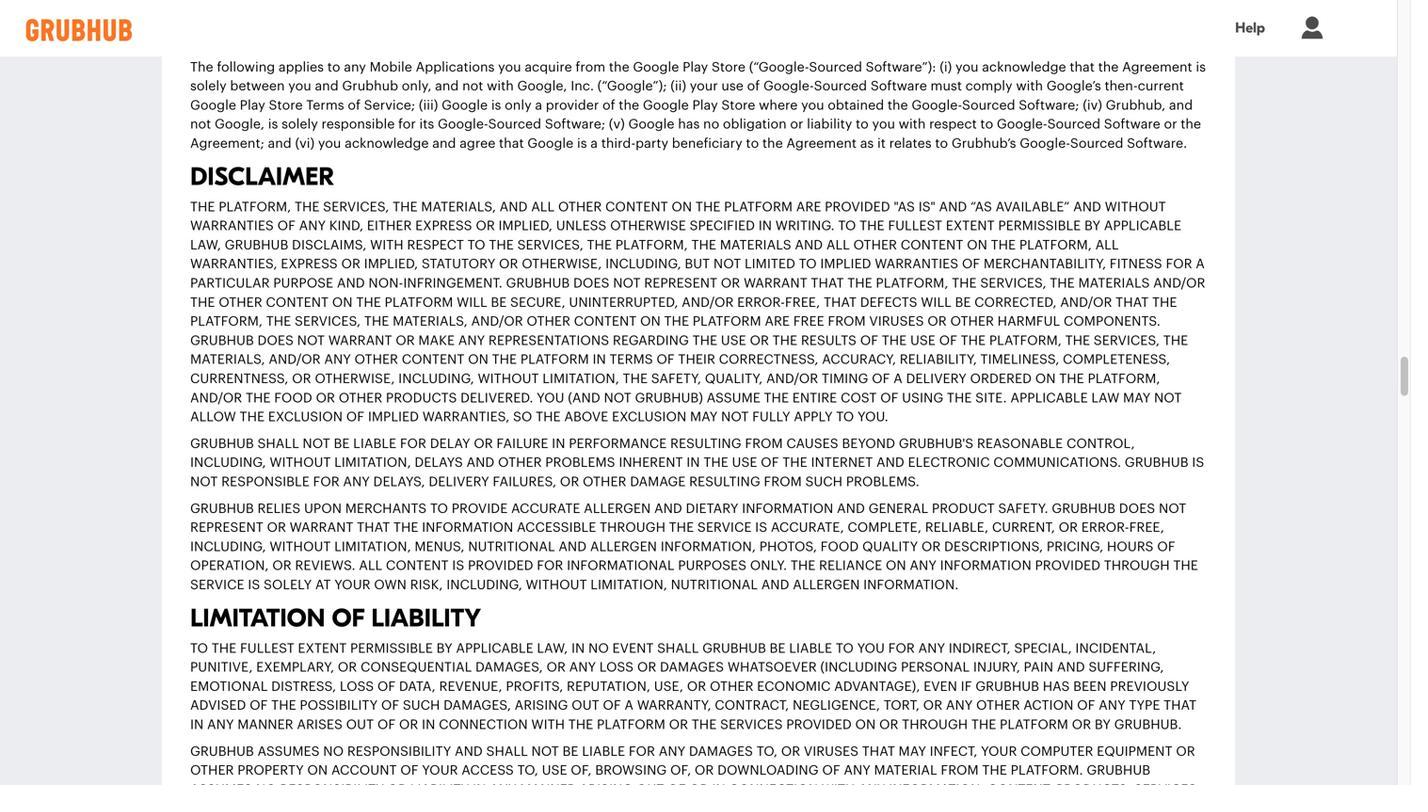 Task type: vqa. For each thing, say whether or not it's contained in the screenshot.
NO to the right
yes



Task type: locate. For each thing, give the bounding box(es) containing it.
with up relates
[[899, 118, 926, 131]]

play up your
[[683, 61, 708, 74]]

you
[[537, 391, 564, 405], [857, 642, 885, 655]]

implied down products
[[368, 411, 419, 424]]

warrant inside grubhub relies upon merchants to provide accurate allergen and dietary information and general product safety. grubhub does not represent or warrant that the information accessible through the service is accurate, complete, reliable, current, or error-free, including, without limitation, menus, nutritional and allergen information, photos, food quality or descriptions, pricing, hours of operation, or reviews. all content is provided for informational purposes only. the reliance on any information provided through the service is solely at your own risk, including, without limitation, nutritional and allergen information.
[[290, 521, 353, 534]]

your inside grubhub relies upon merchants to provide accurate allergen and dietary information and general product safety. grubhub does not represent or warrant that the information accessible through the service is accurate, complete, reliable, current, or error-free, including, without limitation, menus, nutritional and allergen information, photos, food quality or descriptions, pricing, hours of operation, or reviews. all content is provided for informational purposes only. the reliance on any information provided through the service is solely at your own risk, including, without limitation, nutritional and allergen information.
[[334, 578, 371, 592]]

from inside grubhub assumes no responsibility and shall not be liable for any damages to, or viruses that may infect, your computer equipment or other property on account of your access to, use of, browsing of, or downloading of any material from the platform. grubhub assumes no responsibility or liability in any manner arising out of or in connection with any information, content, products, service
[[941, 764, 979, 777]]

on down arises
[[307, 764, 328, 777]]

google down the
[[190, 99, 236, 112]]

does inside grubhub relies upon merchants to provide accurate allergen and dietary information and general product safety. grubhub does not represent or warrant that the information accessible through the service is accurate, complete, reliable, current, or error-free, including, without limitation, menus, nutritional and allergen information, photos, food quality or descriptions, pricing, hours of operation, or reviews. all content is provided for informational purposes only. the reliance on any information provided through the service is solely at your own risk, including, without limitation, nutritional and allergen information.
[[1119, 502, 1155, 515]]

connection
[[439, 718, 528, 731], [729, 783, 818, 785]]

loss
[[600, 661, 634, 674], [340, 680, 374, 693]]

1 vertical spatial implied,
[[364, 258, 418, 271]]

0 horizontal spatial service
[[190, 578, 244, 592]]

shall inside grubhub shall not be liable for delay or failure in performance resulting from causes beyond grubhub's reasonable control, including, without limitation, delays and other problems inherent in the use of the internet and electronic communications. grubhub is not responsible for any delays, delivery failures, or other damage resulting from such problems.
[[257, 437, 299, 450]]

on inside grubhub assumes no responsibility and shall not be liable for any damages to, or viruses that may infect, your computer equipment or other property on account of your access to, use of, browsing of, or downloading of any material from the platform. grubhub assumes no responsibility or liability in any manner arising out of or in connection with any information, content, products, service
[[307, 764, 328, 777]]

0 vertical spatial agreement
[[1122, 61, 1193, 74]]

in
[[759, 219, 772, 233], [593, 353, 606, 366], [552, 437, 565, 450], [687, 456, 700, 469], [571, 642, 585, 655], [190, 718, 204, 731], [422, 718, 435, 731], [473, 783, 486, 785], [712, 783, 726, 785]]

information down provide
[[422, 521, 513, 534]]

available"
[[996, 200, 1070, 214]]

use down fully
[[732, 456, 757, 469]]

fitness
[[1110, 258, 1162, 271]]

is
[[1196, 61, 1206, 74], [491, 99, 501, 112], [268, 118, 278, 131], [577, 137, 587, 150]]

not down applications
[[462, 80, 483, 93]]

any down material
[[859, 783, 885, 785]]

platform.
[[1011, 764, 1083, 777]]

problems
[[545, 456, 615, 469]]

provided left "as
[[825, 200, 890, 214]]

provided down negligence,
[[786, 718, 852, 731]]

2 horizontal spatial liable
[[789, 642, 832, 655]]

you up (including
[[857, 642, 885, 655]]

limitation, inside grubhub shall not be liable for delay or failure in performance resulting from causes beyond grubhub's reasonable control, including, without limitation, delays and other problems inherent in the use of the internet and electronic communications. grubhub is not responsible for any delays, delivery failures, or other damage resulting from such problems.
[[334, 456, 411, 469]]

timing
[[822, 372, 868, 386]]

warranties, up delay on the left of the page
[[422, 411, 510, 424]]

damages,
[[475, 661, 543, 674], [444, 699, 511, 712]]

2 exclusion from the left
[[612, 411, 687, 424]]

above
[[564, 411, 608, 424]]

only
[[505, 99, 532, 112]]

shall up use,
[[657, 642, 699, 655]]

google up party
[[628, 118, 675, 131]]

not inside grubhub relies upon merchants to provide accurate allergen and dietary information and general product safety. grubhub does not represent or warrant that the information accessible through the service is accurate, complete, reliable, current, or error-free, including, without limitation, menus, nutritional and allergen information, photos, food quality or descriptions, pricing, hours of operation, or reviews. all content is provided for informational purposes only. the reliance on any information provided through the service is solely at your own risk, including, without limitation, nutritional and allergen information.
[[1159, 502, 1186, 515]]

exclusion up responsible
[[268, 411, 343, 424]]

delivery
[[906, 372, 967, 386], [429, 475, 489, 489]]

the
[[190, 61, 213, 74]]

1 horizontal spatial free,
[[1129, 521, 1164, 534]]

0 horizontal spatial with
[[370, 239, 404, 252]]

google,
[[517, 80, 567, 93], [215, 118, 265, 131]]

your
[[690, 80, 718, 93]]

google right (iii)
[[442, 99, 488, 112]]

content down the uninterrupted,
[[574, 315, 637, 328]]

distress,
[[271, 680, 336, 693]]

1 horizontal spatial may
[[899, 745, 926, 758]]

any up "browsing"
[[659, 745, 686, 758]]

incidental,
[[1075, 642, 1156, 655]]

arising inside grubhub assumes no responsibility and shall not be liable for any damages to, or viruses that may infect, your computer equipment or other property on account of your access to, use of, browsing of, or downloading of any material from the platform. grubhub assumes no responsibility or liability in any manner arising out of or in connection with any information, content, products, service
[[579, 783, 633, 785]]

1 vertical spatial to,
[[517, 764, 538, 777]]

2 vertical spatial with
[[822, 783, 855, 785]]

without up responsible
[[270, 456, 331, 469]]

1 horizontal spatial no
[[323, 745, 344, 758]]

without inside grubhub shall not be liable for delay or failure in performance resulting from causes beyond grubhub's reasonable control, including, without limitation, delays and other problems inherent in the use of the internet and electronic communications. grubhub is not responsible for any delays, delivery failures, or other damage resulting from such problems.
[[270, 456, 331, 469]]

for inside disclaimer the platform, the services, the materials, and all other content on the platform are provided "as is" and "as available" and without warranties of any kind, either express or implied, unless otherwise specified in writing. to the fullest extent permissible by applicable law, grubhub disclaims, with respect to the services, the platform, the materials and all other content on the platform, all warranties, express or implied, statutory or otherwise, including, but not limited to implied warranties of merchantability, fitness for a particular purpose and non-infringement. grubhub does not represent or warrant that the platform, the services, the materials and/or the other content on the platform will be secure, uninterrupted, and/or error-free, that defects will be corrected, and/or that the platform, the services, the materials, and/or other content on the platform are free from viruses or other harmful components. grubhub does not warrant or make any representations regarding the use or the results of the use of the platform, the services, the materials, and/or any other content on the platform in terms of their correctness, accuracy, reliability, timeliness, completeness, currentness, or otherwise, including, without limitation, the safety, quality, and/or timing of a delivery ordered on the platform, and/or the food or other products delivered. you (and not grubhub) assume the entire cost of using the site. applicable law may not allow the exclusion of implied warranties, so the above exclusion may not fully apply to you.
[[1166, 258, 1192, 271]]

damages
[[660, 661, 724, 674], [689, 745, 753, 758]]

on down purpose
[[332, 296, 353, 309]]

0 vertical spatial manner
[[237, 718, 293, 731]]

help
[[1235, 20, 1265, 36]]

1 vertical spatial implied
[[368, 411, 419, 424]]

liability inside grubhub assumes no responsibility and shall not be liable for any damages to, or viruses that may infect, your computer equipment or other property on account of your access to, use of, browsing of, or downloading of any material from the platform. grubhub assumes no responsibility or liability in any manner arising out of or in connection with any information, content, products, service
[[410, 783, 469, 785]]

2 horizontal spatial shall
[[657, 642, 699, 655]]

data,
[[399, 680, 436, 693]]

2 vertical spatial materials,
[[190, 353, 265, 366]]

allergen down reliance
[[793, 578, 860, 592]]

1 horizontal spatial are
[[796, 200, 821, 214]]

liable inside grubhub assumes no responsibility and shall not be liable for any damages to, or viruses that may infect, your computer equipment or other property on account of your access to, use of, browsing of, or downloading of any material from the platform. grubhub assumes no responsibility or liability in any manner arising out of or in connection with any information, content, products, service
[[582, 745, 625, 758]]

allow
[[190, 411, 236, 424]]

disclaimer
[[190, 162, 334, 192]]

is
[[1192, 456, 1204, 469], [755, 521, 767, 534], [452, 559, 464, 573], [248, 578, 260, 592]]

information, inside grubhub assumes no responsibility and shall not be liable for any damages to, or viruses that may infect, your computer equipment or other property on account of your access to, use of, browsing of, or downloading of any material from the platform. grubhub assumes no responsibility or liability in any manner arising out of or in connection with any information, content, products, service
[[889, 783, 984, 785]]

delivered.
[[460, 391, 533, 405]]

1 vertical spatial your
[[981, 745, 1017, 758]]

(v)
[[609, 118, 625, 131]]

in up the problems
[[552, 437, 565, 450]]

with inside the limitation of liability to the fullest extent permissible by applicable law, in no event shall grubhub be liable to you for any indirect, special, incidental, punitive, exemplary, or consequential damages, or any loss or damages whatsoever (including personal injury, pain and suffering, emotional distress, loss of data, revenue, profits, reputation, use, or other economic advantage), even if grubhub has been previously advised of the possibility of such damages, arising out of a warranty, contract, negligence, tort, or any other action of any type that in any manner arises out of or in connection with the platform or the services provided on or through the platform or by grubhub.
[[531, 718, 565, 731]]

grubhub's
[[952, 137, 1016, 150]]

other
[[558, 200, 602, 214], [853, 239, 897, 252], [219, 296, 262, 309], [527, 315, 570, 328], [950, 315, 994, 328], [354, 353, 398, 366], [339, 391, 382, 405], [498, 456, 542, 469], [583, 475, 627, 489], [710, 680, 754, 693], [976, 699, 1020, 712], [190, 764, 234, 777]]

to up (including
[[836, 642, 854, 655]]

services, down purpose
[[295, 315, 361, 328]]

all inside grubhub relies upon merchants to provide accurate allergen and dietary information and general product safety. grubhub does not represent or warrant that the information accessible through the service is accurate, complete, reliable, current, or error-free, including, without limitation, menus, nutritional and allergen information, photos, food quality or descriptions, pricing, hours of operation, or reviews. all content is provided for informational purposes only. the reliance on any information provided through the service is solely at your own risk, including, without limitation, nutritional and allergen information.
[[359, 559, 382, 573]]

nutritional
[[468, 540, 555, 553], [671, 578, 758, 592]]

error- inside disclaimer the platform, the services, the materials, and all other content on the platform are provided "as is" and "as available" and without warranties of any kind, either express or implied, unless otherwise specified in writing. to the fullest extent permissible by applicable law, grubhub disclaims, with respect to the services, the platform, the materials and all other content on the platform, all warranties, express or implied, statutory or otherwise, including, but not limited to implied warranties of merchantability, fitness for a particular purpose and non-infringement. grubhub does not represent or warrant that the platform, the services, the materials and/or the other content on the platform will be secure, uninterrupted, and/or error-free, that defects will be corrected, and/or that the platform, the services, the materials, and/or other content on the platform are free from viruses or other harmful components. grubhub does not warrant or make any representations regarding the use or the results of the use of the platform, the services, the materials, and/or any other content on the platform in terms of their correctness, accuracy, reliability, timeliness, completeness, currentness, or otherwise, including, without limitation, the safety, quality, and/or timing of a delivery ordered on the platform, and/or the food or other products delivered. you (and not grubhub) assume the entire cost of using the site. applicable law may not allow the exclusion of implied warranties, so the above exclusion may not fully apply to you.
[[737, 296, 785, 309]]

are
[[796, 200, 821, 214], [765, 315, 790, 328]]

damages inside grubhub assumes no responsibility and shall not be liable for any damages to, or viruses that may infect, your computer equipment or other property on account of your access to, use of, browsing of, or downloading of any material from the platform. grubhub assumes no responsibility or liability in any manner arising out of or in connection with any information, content, products, service
[[689, 745, 753, 758]]

1 vertical spatial error-
[[1081, 521, 1129, 534]]

1 vertical spatial such
[[403, 699, 440, 712]]

store down 'between'
[[269, 99, 303, 112]]

0 horizontal spatial applicable
[[456, 642, 533, 655]]

you.
[[858, 411, 889, 424]]

liable up economic
[[789, 642, 832, 655]]

0 vertical spatial you
[[537, 391, 564, 405]]

1 horizontal spatial express
[[415, 219, 472, 233]]

0 vertical spatial software
[[871, 80, 927, 93]]

0 horizontal spatial are
[[765, 315, 790, 328]]

content down purpose
[[266, 296, 329, 309]]

accuracy,
[[822, 353, 896, 366]]

products
[[386, 391, 457, 405]]

shall inside the limitation of liability to the fullest extent permissible by applicable law, in no event shall grubhub be liable to you for any indirect, special, incidental, punitive, exemplary, or consequential damages, or any loss or damages whatsoever (including personal injury, pain and suffering, emotional distress, loss of data, revenue, profits, reputation, use, or other economic advantage), even if grubhub has been previously advised of the possibility of such damages, arising out of a warranty, contract, negligence, tort, or any other action of any type that in any manner arises out of or in connection with the platform or the services provided on or through the platform or by grubhub.
[[657, 642, 699, 655]]

1 horizontal spatial your
[[422, 764, 458, 777]]

2 vertical spatial allergen
[[793, 578, 860, 592]]

grubhub's
[[899, 437, 974, 450]]

1 vertical spatial agreement
[[786, 137, 857, 150]]

with up only
[[487, 80, 514, 93]]

1 horizontal spatial agreement
[[1122, 61, 1193, 74]]

1 or from the left
[[790, 118, 803, 131]]

only,
[[402, 80, 432, 93]]

of, left "browsing"
[[571, 764, 592, 777]]

represent down but
[[644, 277, 717, 290]]

1 vertical spatial acknowledge
[[345, 137, 429, 150]]

google- up the agree
[[438, 118, 488, 131]]

free
[[793, 315, 824, 328]]

relates
[[889, 137, 932, 150]]

damages, up profits,
[[475, 661, 543, 674]]

such
[[805, 475, 843, 489], [403, 699, 440, 712]]

to inside grubhub relies upon merchants to provide accurate allergen and dietary information and general product safety. grubhub does not represent or warrant that the information accessible through the service is accurate, complete, reliable, current, or error-free, including, without limitation, menus, nutritional and allergen information, photos, food quality or descriptions, pricing, hours of operation, or reviews. all content is provided for informational purposes only. the reliance on any information provided through the service is solely at your own risk, including, without limitation, nutritional and allergen information.
[[430, 502, 448, 515]]

1 horizontal spatial nutritional
[[671, 578, 758, 592]]

equipment
[[1097, 745, 1173, 758]]

responsibility up account
[[347, 745, 451, 758]]

no
[[588, 642, 609, 655], [323, 745, 344, 758], [256, 783, 276, 785]]

to,
[[757, 745, 778, 758], [517, 764, 538, 777]]

with down either
[[370, 239, 404, 252]]

0 vertical spatial that
[[1070, 61, 1095, 74]]

1 vertical spatial does
[[257, 334, 294, 347]]

kind,
[[329, 219, 363, 233]]

implied down writing.
[[820, 258, 871, 271]]

0 horizontal spatial warranties,
[[190, 258, 277, 271]]

("google-
[[749, 61, 809, 74]]

1 of, from the left
[[571, 764, 592, 777]]

is inside grubhub shall not be liable for delay or failure in performance resulting from causes beyond grubhub's reasonable control, including, without limitation, delays and other problems inherent in the use of the internet and electronic communications. grubhub is not responsible for any delays, delivery failures, or other damage resulting from such problems.
[[1192, 456, 1204, 469]]

damages inside the limitation of liability to the fullest extent permissible by applicable law, in no event shall grubhub be liable to you for any indirect, special, incidental, punitive, exemplary, or consequential damages, or any loss or damages whatsoever (including personal injury, pain and suffering, emotional distress, loss of data, revenue, profits, reputation, use, or other economic advantage), even if grubhub has been previously advised of the possibility of such damages, arising out of a warranty, contract, negligence, tort, or any other action of any type that in any manner arises out of or in connection with the platform or the services provided on or through the platform or by grubhub.
[[660, 661, 724, 674]]

liability down access
[[410, 783, 469, 785]]

1 vertical spatial a
[[591, 137, 598, 150]]

1 vertical spatial food
[[821, 540, 859, 553]]

0 vertical spatial represent
[[644, 277, 717, 290]]

represent inside disclaimer the platform, the services, the materials, and all other content on the platform are provided "as is" and "as available" and without warranties of any kind, either express or implied, unless otherwise specified in writing. to the fullest extent permissible by applicable law, grubhub disclaims, with respect to the services, the platform, the materials and all other content on the platform, all warranties, express or implied, statutory or otherwise, including, but not limited to implied warranties of merchantability, fitness for a particular purpose and non-infringement. grubhub does not represent or warrant that the platform, the services, the materials and/or the other content on the platform will be secure, uninterrupted, and/or error-free, that defects will be corrected, and/or that the platform, the services, the materials, and/or other content on the platform are free from viruses or other harmful components. grubhub does not warrant or make any representations regarding the use or the results of the use of the platform, the services, the materials, and/or any other content on the platform in terms of their correctness, accuracy, reliability, timeliness, completeness, currentness, or otherwise, including, without limitation, the safety, quality, and/or timing of a delivery ordered on the platform, and/or the food or other products delivered. you (and not grubhub) assume the entire cost of using the site. applicable law may not allow the exclusion of implied warranties, so the above exclusion may not fully apply to you.
[[644, 277, 717, 290]]

0 horizontal spatial acknowledge
[[345, 137, 429, 150]]

you inside disclaimer the platform, the services, the materials, and all other content on the platform are provided "as is" and "as available" and without warranties of any kind, either express or implied, unless otherwise specified in writing. to the fullest extent permissible by applicable law, grubhub disclaims, with respect to the services, the platform, the materials and all other content on the platform, all warranties, express or implied, statutory or otherwise, including, but not limited to implied warranties of merchantability, fitness for a particular purpose and non-infringement. grubhub does not represent or warrant that the platform, the services, the materials and/or the other content on the platform will be secure, uninterrupted, and/or error-free, that defects will be corrected, and/or that the platform, the services, the materials, and/or other content on the platform are free from viruses or other harmful components. grubhub does not warrant or make any representations regarding the use or the results of the use of the platform, the services, the materials, and/or any other content on the platform in terms of their correctness, accuracy, reliability, timeliness, completeness, currentness, or otherwise, including, without limitation, the safety, quality, and/or timing of a delivery ordered on the platform, and/or the food or other products delivered. you (and not grubhub) assume the entire cost of using the site. applicable law may not allow the exclusion of implied warranties, so the above exclusion may not fully apply to you.
[[537, 391, 564, 405]]

google's
[[1047, 80, 1101, 93]]

be left corrected, at the right
[[955, 296, 971, 309]]

for inside grubhub assumes no responsibility and shall not be liable for any damages to, or viruses that may infect, your computer equipment or other property on account of your access to, use of, browsing of, or downloading of any material from the platform. grubhub assumes no responsibility or liability in any manner arising out of or in connection with any information, content, products, service
[[629, 745, 655, 758]]

0 vertical spatial extent
[[946, 219, 995, 233]]

liable inside grubhub shall not be liable for delay or failure in performance resulting from causes beyond grubhub's reasonable control, including, without limitation, delays and other problems inherent in the use of the internet and electronic communications. grubhub is not responsible for any delays, delivery failures, or other damage resulting from such problems.
[[353, 437, 396, 450]]

0 horizontal spatial of
[[348, 99, 361, 112]]

2 vertical spatial through
[[902, 718, 968, 731]]

software;
[[1019, 99, 1079, 112], [545, 118, 605, 131]]

1 vertical spatial not
[[190, 118, 211, 131]]

agreement up current
[[1122, 61, 1193, 74]]

the inside grubhub assumes no responsibility and shall not be liable for any damages to, or viruses that may infect, your computer equipment or other property on account of your access to, use of, browsing of, or downloading of any material from the platform. grubhub assumes no responsibility or liability in any manner arising out of or in connection with any information, content, products, service
[[982, 764, 1007, 777]]

1 vertical spatial google,
[[215, 118, 265, 131]]

applicable down timeliness,
[[1010, 391, 1088, 405]]

with down negligence,
[[822, 783, 855, 785]]

"as
[[971, 200, 992, 214]]

0 vertical spatial your
[[334, 578, 371, 592]]

consequential
[[361, 661, 472, 674]]

without up delivered.
[[478, 372, 539, 386]]

performance
[[569, 437, 667, 450]]

implied
[[820, 258, 871, 271], [368, 411, 419, 424]]

other up representations
[[527, 315, 570, 328]]

0 vertical spatial by
[[1084, 219, 1101, 233]]

liable inside the limitation of liability to the fullest extent permissible by applicable law, in no event shall grubhub be liable to you for any indirect, special, incidental, punitive, exemplary, or consequential damages, or any loss or damages whatsoever (including personal injury, pain and suffering, emotional distress, loss of data, revenue, profits, reputation, use, or other economic advantage), even if grubhub has been previously advised of the possibility of such damages, arising out of a warranty, contract, negligence, tort, or any other action of any type that in any manner arises out of or in connection with the platform or the services provided on or through the platform or by grubhub.
[[789, 642, 832, 655]]

0 vertical spatial loss
[[600, 661, 634, 674]]

on
[[672, 200, 692, 214], [967, 239, 987, 252], [332, 296, 353, 309], [640, 315, 661, 328], [468, 353, 489, 366], [1035, 372, 1056, 386], [886, 559, 906, 573], [855, 718, 876, 731], [307, 764, 328, 777]]

and down its
[[432, 137, 456, 150]]

1 horizontal spatial arising
[[579, 783, 633, 785]]

0 vertical spatial a
[[1196, 258, 1205, 271]]

such inside the limitation of liability to the fullest extent permissible by applicable law, in no event shall grubhub be liable to you for any indirect, special, incidental, punitive, exemplary, or consequential damages, or any loss or damages whatsoever (including personal injury, pain and suffering, emotional distress, loss of data, revenue, profits, reputation, use, or other economic advantage), even if grubhub has been previously advised of the possibility of such damages, arising out of a warranty, contract, negligence, tort, or any other action of any type that in any manner arises out of or in connection with the platform or the services provided on or through the platform or by grubhub.
[[403, 699, 440, 712]]

2 or from the left
[[1164, 118, 1177, 131]]

food inside disclaimer the platform, the services, the materials, and all other content on the platform are provided "as is" and "as available" and without warranties of any kind, either express or implied, unless otherwise specified in writing. to the fullest extent permissible by applicable law, grubhub disclaims, with respect to the services, the platform, the materials and all other content on the platform, all warranties, express or implied, statutory or otherwise, including, but not limited to implied warranties of merchantability, fitness for a particular purpose and non-infringement. grubhub does not represent or warrant that the platform, the services, the materials and/or the other content on the platform will be secure, uninterrupted, and/or error-free, that defects will be corrected, and/or that the platform, the services, the materials, and/or other content on the platform are free from viruses or other harmful components. grubhub does not warrant or make any representations regarding the use or the results of the use of the platform, the services, the materials, and/or any other content on the platform in terms of their correctness, accuracy, reliability, timeliness, completeness, currentness, or otherwise, including, without limitation, the safety, quality, and/or timing of a delivery ordered on the platform, and/or the food or other products delivered. you (and not grubhub) assume the entire cost of using the site. applicable law may not allow the exclusion of implied warranties, so the above exclusion may not fully apply to you.
[[274, 391, 312, 405]]

1 vertical spatial damages,
[[444, 699, 511, 712]]

0 vertical spatial implied
[[820, 258, 871, 271]]

0 horizontal spatial otherwise,
[[315, 372, 395, 386]]

1 horizontal spatial acknowledge
[[982, 61, 1066, 74]]

connection down revenue,
[[439, 718, 528, 731]]

limitation, down merchants
[[334, 540, 411, 553]]

terms
[[306, 99, 344, 112]]

1 horizontal spatial a
[[591, 137, 598, 150]]

from inside disclaimer the platform, the services, the materials, and all other content on the platform are provided "as is" and "as available" and without warranties of any kind, either express or implied, unless otherwise specified in writing. to the fullest extent permissible by applicable law, grubhub disclaims, with respect to the services, the platform, the materials and all other content on the platform, all warranties, express or implied, statutory or otherwise, including, but not limited to implied warranties of merchantability, fitness for a particular purpose and non-infringement. grubhub does not represent or warrant that the platform, the services, the materials and/or the other content on the platform will be secure, uninterrupted, and/or error-free, that defects will be corrected, and/or that the platform, the services, the materials, and/or other content on the platform are free from viruses or other harmful components. grubhub does not warrant or make any representations regarding the use or the results of the use of the platform, the services, the materials, and/or any other content on the platform in terms of their correctness, accuracy, reliability, timeliness, completeness, currentness, or otherwise, including, without limitation, the safety, quality, and/or timing of a delivery ordered on the platform, and/or the food or other products delivered. you (and not grubhub) assume the entire cost of using the site. applicable law may not allow the exclusion of implied warranties, so the above exclusion may not fully apply to you.
[[828, 315, 866, 328]]

0 horizontal spatial such
[[403, 699, 440, 712]]

google
[[633, 61, 679, 74], [190, 99, 236, 112], [442, 99, 488, 112], [643, 99, 689, 112], [628, 118, 675, 131], [527, 137, 574, 150]]

free, inside grubhub relies upon merchants to provide accurate allergen and dietary information and general product safety. grubhub does not represent or warrant that the information accessible through the service is accurate, complete, reliable, current, or error-free, including, without limitation, menus, nutritional and allergen information, photos, food quality or descriptions, pricing, hours of operation, or reviews. all content is provided for informational purposes only. the reliance on any information provided through the service is solely at your own risk, including, without limitation, nutritional and allergen information.
[[1129, 521, 1164, 534]]

liable up delays,
[[353, 437, 396, 450]]

other inside grubhub assumes no responsibility and shall not be liable for any damages to, or viruses that may infect, your computer equipment or other property on account of your access to, use of, browsing of, or downloading of any material from the platform. grubhub assumes no responsibility or liability in any manner arising out of or in connection with any information, content, products, service
[[190, 764, 234, 777]]

statutory
[[422, 258, 495, 271]]

1 vertical spatial manner
[[520, 783, 576, 785]]

be inside grubhub assumes no responsibility and shall not be liable for any damages to, or viruses that may infect, your computer equipment or other property on account of your access to, use of, browsing of, or downloading of any material from the platform. grubhub assumes no responsibility or liability in any manner arising out of or in connection with any information, content, products, service
[[563, 745, 579, 758]]

manner inside the limitation of liability to the fullest extent permissible by applicable law, in no event shall grubhub be liable to you for any indirect, special, incidental, punitive, exemplary, or consequential damages, or any loss or damages whatsoever (including personal injury, pain and suffering, emotional distress, loss of data, revenue, profits, reputation, use, or other economic advantage), even if grubhub has been previously advised of the possibility of such damages, arising out of a warranty, contract, negligence, tort, or any other action of any type that in any manner arises out of or in connection with the platform or the services provided on or through the platform or by grubhub.
[[237, 718, 293, 731]]

to up as
[[856, 118, 869, 131]]

you left '(and'
[[537, 391, 564, 405]]

responsible
[[221, 475, 310, 489]]

from
[[828, 315, 866, 328], [745, 437, 783, 450], [764, 475, 802, 489], [941, 764, 979, 777]]

1 vertical spatial extent
[[298, 642, 347, 655]]

current
[[1138, 80, 1184, 93]]

0 horizontal spatial that
[[499, 137, 524, 150]]

a inside the limitation of liability to the fullest extent permissible by applicable law, in no event shall grubhub be liable to you for any indirect, special, incidental, punitive, exemplary, or consequential damages, or any loss or damages whatsoever (including personal injury, pain and suffering, emotional distress, loss of data, revenue, profits, reputation, use, or other economic advantage), even if grubhub has been previously advised of the possibility of such damages, arising out of a warranty, contract, negligence, tort, or any other action of any type that in any manner arises out of or in connection with the platform or the services provided on or through the platform or by grubhub.
[[625, 699, 634, 712]]

1 will from the left
[[457, 296, 487, 309]]

suffering,
[[1089, 661, 1164, 674]]

0 horizontal spatial may
[[690, 411, 718, 424]]

complete,
[[848, 521, 922, 534]]

information down the descriptions,
[[940, 559, 1032, 573]]

and
[[315, 80, 339, 93], [435, 80, 459, 93], [1169, 99, 1193, 112], [268, 137, 292, 150], [432, 137, 456, 150]]

information,
[[661, 540, 756, 553], [889, 783, 984, 785]]

all
[[531, 200, 555, 214], [826, 239, 850, 252], [1095, 239, 1119, 252], [359, 559, 382, 573]]

limitation,
[[543, 372, 619, 386], [334, 456, 411, 469], [334, 540, 411, 553], [591, 578, 667, 592]]

services,
[[323, 200, 389, 214], [517, 239, 584, 252], [980, 277, 1046, 290], [295, 315, 361, 328], [1094, 334, 1160, 347]]

1 vertical spatial free,
[[1129, 521, 1164, 534]]

viruses inside disclaimer the platform, the services, the materials, and all other content on the platform are provided "as is" and "as available" and without warranties of any kind, either express or implied, unless otherwise specified in writing. to the fullest extent permissible by applicable law, grubhub disclaims, with respect to the services, the platform, the materials and all other content on the platform, all warranties, express or implied, statutory or otherwise, including, but not limited to implied warranties of merchantability, fitness for a particular purpose and non-infringement. grubhub does not represent or warrant that the platform, the services, the materials and/or the other content on the platform will be secure, uninterrupted, and/or error-free, that defects will be corrected, and/or that the platform, the services, the materials, and/or other content on the platform are free from viruses or other harmful components. grubhub does not warrant or make any representations regarding the use or the results of the use of the platform, the services, the materials, and/or any other content on the platform in terms of their correctness, accuracy, reliability, timeliness, completeness, currentness, or otherwise, including, without limitation, the safety, quality, and/or timing of a delivery ordered on the platform, and/or the food or other products delivered. you (and not grubhub) assume the entire cost of using the site. applicable law may not allow the exclusion of implied warranties, so the above exclusion may not fully apply to you.
[[869, 315, 924, 328]]

2 vertical spatial applicable
[[456, 642, 533, 655]]

2 horizontal spatial does
[[1119, 502, 1155, 515]]

assumes down the property
[[190, 783, 252, 785]]

express up purpose
[[281, 258, 338, 271]]

solely
[[190, 80, 227, 93], [282, 118, 318, 131]]

be down profits,
[[563, 745, 579, 758]]

0 vertical spatial materials,
[[421, 200, 496, 214]]

software down software"):
[[871, 80, 927, 93]]

1 vertical spatial that
[[499, 137, 524, 150]]

permissible inside the limitation of liability to the fullest extent permissible by applicable law, in no event shall grubhub be liable to you for any indirect, special, incidental, punitive, exemplary, or consequential damages, or any loss or damages whatsoever (including personal injury, pain and suffering, emotional distress, loss of data, revenue, profits, reputation, use, or other economic advantage), even if grubhub has been previously advised of the possibility of such damages, arising out of a warranty, contract, negligence, tort, or any other action of any type that in any manner arises out of or in connection with the platform or the services provided on or through the platform or by grubhub.
[[350, 642, 433, 655]]

law, inside the limitation of liability to the fullest extent permissible by applicable law, in no event shall grubhub be liable to you for any indirect, special, incidental, punitive, exemplary, or consequential damages, or any loss or damages whatsoever (including personal injury, pain and suffering, emotional distress, loss of data, revenue, profits, reputation, use, or other economic advantage), even if grubhub has been previously advised of the possibility of such damages, arising out of a warranty, contract, negligence, tort, or any other action of any type that in any manner arises out of or in connection with the platform or the services provided on or through the platform or by grubhub.
[[537, 642, 568, 655]]

damages down services
[[689, 745, 753, 758]]

0 vertical spatial does
[[573, 277, 610, 290]]

services, down unless
[[517, 239, 584, 252]]

arising down "browsing"
[[579, 783, 633, 785]]

0 vertical spatial applicable
[[1104, 219, 1182, 233]]

google, down acquire
[[517, 80, 567, 93]]

extent
[[946, 219, 995, 233], [298, 642, 347, 655]]

it
[[877, 137, 886, 150]]

no
[[703, 118, 719, 131]]

platform, down disclaimer
[[219, 200, 291, 214]]

out down "browsing"
[[636, 783, 664, 785]]

1 horizontal spatial fullest
[[888, 219, 942, 233]]

0 vertical spatial warranties
[[190, 219, 274, 233]]

applicable inside the limitation of liability to the fullest extent permissible by applicable law, in no event shall grubhub be liable to you for any indirect, special, incidental, punitive, exemplary, or consequential damages, or any loss or damages whatsoever (including personal injury, pain and suffering, emotional distress, loss of data, revenue, profits, reputation, use, or other economic advantage), even if grubhub has been previously advised of the possibility of such damages, arising out of a warranty, contract, negligence, tort, or any other action of any type that in any manner arises out of or in connection with the platform or the services provided on or through the platform or by grubhub.
[[456, 642, 533, 655]]

the down software"):
[[888, 99, 908, 112]]

limitation of liability to the fullest extent permissible by applicable law, in no event shall grubhub be liable to you for any indirect, special, incidental, punitive, exemplary, or consequential damages, or any loss or damages whatsoever (including personal injury, pain and suffering, emotional distress, loss of data, revenue, profits, reputation, use, or other economic advantage), even if grubhub has been previously advised of the possibility of such damages, arising out of a warranty, contract, negligence, tort, or any other action of any type that in any manner arises out of or in connection with the platform or the services provided on or through the platform or by grubhub.
[[190, 604, 1197, 731]]

information up accurate,
[[742, 502, 833, 515]]

0 vertical spatial otherwise,
[[522, 258, 602, 271]]

implied, left unless
[[498, 219, 553, 233]]

third-
[[601, 137, 636, 150]]

connection inside grubhub assumes no responsibility and shall not be liable for any damages to, or viruses that may infect, your computer equipment or other property on account of your access to, use of, browsing of, or downloading of any material from the platform. grubhub assumes no responsibility or liability in any manner arising out of or in connection with any information, content, products, service
[[729, 783, 818, 785]]

viruses down negligence,
[[804, 745, 859, 758]]

warrant down upon
[[290, 521, 353, 534]]

1 horizontal spatial loss
[[600, 661, 634, 674]]

by up merchantability,
[[1084, 219, 1101, 233]]

and/or down but
[[682, 296, 734, 309]]

material
[[874, 764, 937, 777]]

1 horizontal spatial that
[[1070, 61, 1095, 74]]

economic
[[757, 680, 831, 693]]

quality
[[862, 540, 918, 553]]

1 vertical spatial service
[[190, 578, 244, 592]]

2 horizontal spatial your
[[981, 745, 1017, 758]]

1 vertical spatial are
[[765, 315, 790, 328]]

exclusion down "grubhub)"
[[612, 411, 687, 424]]

such inside grubhub shall not be liable for delay or failure in performance resulting from causes beyond grubhub's reasonable control, including, without limitation, delays and other problems inherent in the use of the internet and electronic communications. grubhub is not responsible for any delays, delivery failures, or other damage resulting from such problems.
[[805, 475, 843, 489]]

0 horizontal spatial of,
[[571, 764, 592, 777]]

0 vertical spatial free,
[[785, 296, 820, 309]]

2 vertical spatial by
[[1095, 718, 1111, 731]]

1 horizontal spatial software
[[1104, 118, 1161, 131]]

you
[[498, 61, 521, 74], [956, 61, 979, 74], [288, 80, 311, 93], [801, 99, 824, 112], [872, 118, 895, 131], [318, 137, 341, 150]]

that right the agree
[[499, 137, 524, 150]]

1 horizontal spatial information
[[742, 502, 833, 515]]

liable
[[353, 437, 396, 450], [789, 642, 832, 655], [582, 745, 625, 758]]

and/or up components.
[[1060, 296, 1112, 309]]

as
[[860, 137, 874, 150]]

0 vertical spatial solely
[[190, 80, 227, 93]]

in down downloading
[[712, 783, 726, 785]]

may inside grubhub assumes no responsibility and shall not be liable for any damages to, or viruses that may infect, your computer equipment or other property on account of your access to, use of, browsing of, or downloading of any material from the platform. grubhub assumes no responsibility or liability in any manner arising out of or in connection with any information, content, products, service
[[899, 745, 926, 758]]

1 vertical spatial liability
[[410, 783, 469, 785]]

and inside grubhub assumes no responsibility and shall not be liable for any damages to, or viruses that may infect, your computer equipment or other property on account of your access to, use of, browsing of, or downloading of any material from the platform. grubhub assumes no responsibility or liability in any manner arising out of or in connection with any information, content, products, service
[[455, 745, 483, 758]]

google- right grubhub's on the right top
[[1020, 137, 1070, 150]]

law
[[1091, 391, 1120, 405]]

from down fully
[[745, 437, 783, 450]]

0 vertical spatial permissible
[[998, 219, 1081, 233]]

0 vertical spatial shall
[[257, 437, 299, 450]]

indirect,
[[949, 642, 1011, 655]]

1 horizontal spatial not
[[462, 80, 483, 93]]

1 horizontal spatial law,
[[537, 642, 568, 655]]

represent up "operation,"
[[190, 521, 263, 534]]

through up infect,
[[902, 718, 968, 731]]

out down possibility
[[346, 718, 374, 731]]

property
[[237, 764, 304, 777]]

any inside grubhub shall not be liable for delay or failure in performance resulting from causes beyond grubhub's reasonable control, including, without limitation, delays and other problems inherent in the use of the internet and electronic communications. grubhub is not responsible for any delays, delivery failures, or other damage resulting from such problems.
[[343, 475, 370, 489]]

will right the defects
[[921, 296, 952, 309]]

arising down profits,
[[515, 699, 568, 712]]

does up currentness,
[[257, 334, 294, 347]]

0 horizontal spatial manner
[[237, 718, 293, 731]]

delivery inside grubhub shall not be liable for delay or failure in performance resulting from causes beyond grubhub's reasonable control, including, without limitation, delays and other problems inherent in the use of the internet and electronic communications. grubhub is not responsible for any delays, delivery failures, or other damage resulting from such problems.
[[429, 475, 489, 489]]

may right law
[[1123, 391, 1151, 405]]

1 horizontal spatial error-
[[1081, 521, 1129, 534]]

2 vertical spatial information
[[940, 559, 1032, 573]]

any down access
[[490, 783, 516, 785]]

0 vertical spatial to,
[[757, 745, 778, 758]]

any down if
[[946, 699, 973, 712]]

0 vertical spatial liable
[[353, 437, 396, 450]]

fullest inside the limitation of liability to the fullest extent permissible by applicable law, in no event shall grubhub be liable to you for any indirect, special, incidental, punitive, exemplary, or consequential damages, or any loss or damages whatsoever (including personal injury, pain and suffering, emotional distress, loss of data, revenue, profits, reputation, use, or other economic advantage), even if grubhub has been previously advised of the possibility of such damages, arising out of a warranty, contract, negligence, tort, or any other action of any type that in any manner arises out of or in connection with the platform or the services provided on or through the platform or by grubhub.
[[240, 642, 294, 655]]

1 horizontal spatial extent
[[946, 219, 995, 233]]

the down ("google");
[[619, 99, 639, 112]]

solely
[[264, 578, 312, 592]]

information, inside grubhub relies upon merchants to provide accurate allergen and dietary information and general product safety. grubhub does not represent or warrant that the information accessible through the service is accurate, complete, reliable, current, or error-free, including, without limitation, menus, nutritional and allergen information, photos, food quality or descriptions, pricing, hours of operation, or reviews. all content is provided for informational purposes only. the reliance on any information provided through the service is solely at your own risk, including, without limitation, nutritional and allergen information.
[[661, 540, 756, 553]]

but
[[685, 258, 710, 271]]

failure
[[497, 437, 548, 450]]

by up the consequential
[[436, 642, 453, 655]]

liability down risk,
[[371, 604, 481, 633]]

either
[[367, 219, 412, 233]]

your right at
[[334, 578, 371, 592]]

for inside grubhub relies upon merchants to provide accurate allergen and dietary information and general product safety. grubhub does not represent or warrant that the information accessible through the service is accurate, complete, reliable, current, or error-free, including, without limitation, menus, nutritional and allergen information, photos, food quality or descriptions, pricing, hours of operation, or reviews. all content is provided for informational purposes only. the reliance on any information provided through the service is solely at your own risk, including, without limitation, nutritional and allergen information.
[[537, 559, 563, 573]]

that inside grubhub assumes no responsibility and shall not be liable for any damages to, or viruses that may infect, your computer equipment or other property on account of your access to, use of, browsing of, or downloading of any material from the platform. grubhub assumes no responsibility or liability in any manner arising out of or in connection with any information, content, products, service
[[862, 745, 895, 758]]

of
[[747, 80, 760, 93], [348, 99, 361, 112], [602, 99, 615, 112]]

0 horizontal spatial or
[[790, 118, 803, 131]]



Task type: describe. For each thing, give the bounding box(es) containing it.
on up regarding
[[640, 315, 661, 328]]

2 of, from the left
[[670, 764, 691, 777]]

platform down the action
[[1000, 718, 1068, 731]]

grubhub down the injury,
[[976, 680, 1039, 693]]

food inside grubhub relies upon merchants to provide accurate allergen and dietary information and general product safety. grubhub does not represent or warrant that the information accessible through the service is accurate, complete, reliable, current, or error-free, including, without limitation, menus, nutritional and allergen information, photos, food quality or descriptions, pricing, hours of operation, or reviews. all content is provided for informational purposes only. the reliance on any information provided through the service is solely at your own risk, including, without limitation, nutritional and allergen information.
[[821, 540, 859, 553]]

without down accessible
[[526, 578, 587, 592]]

1 vertical spatial nutritional
[[671, 578, 758, 592]]

fullest inside disclaimer the platform, the services, the materials, and all other content on the platform are provided "as is" and "as available" and without warranties of any kind, either express or implied, unless otherwise specified in writing. to the fullest extent permissible by applicable law, grubhub disclaims, with respect to the services, the platform, the materials and all other content on the platform, all warranties, express or implied, statutory or otherwise, including, but not limited to implied warranties of merchantability, fitness for a particular purpose and non-infringement. grubhub does not represent or warrant that the platform, the services, the materials and/or the other content on the platform will be secure, uninterrupted, and/or error-free, that defects will be corrected, and/or that the platform, the services, the materials, and/or other content on the platform are free from viruses or other harmful components. grubhub does not warrant or make any representations regarding the use or the results of the use of the platform, the services, the materials, and/or any other content on the platform in terms of their correctness, accuracy, reliability, timeliness, completeness, currentness, or otherwise, including, without limitation, the safety, quality, and/or timing of a delivery ordered on the platform, and/or the food or other products delivered. you (and not grubhub) assume the entire cost of using the site. applicable law may not allow the exclusion of implied warranties, so the above exclusion may not fully apply to you.
[[888, 219, 942, 233]]

0 vertical spatial are
[[796, 200, 821, 214]]

0 horizontal spatial google,
[[215, 118, 265, 131]]

use inside grubhub assumes no responsibility and shall not be liable for any damages to, or viruses that may infect, your computer equipment or other property on account of your access to, use of, browsing of, or downloading of any material from the platform. grubhub assumes no responsibility or liability in any manner arising out of or in connection with any information, content, products, service
[[542, 764, 567, 777]]

0 horizontal spatial with
[[487, 80, 514, 93]]

platform, down the 'completeness,'
[[1088, 372, 1160, 386]]

and/or up currentness,
[[269, 353, 321, 366]]

terms
[[610, 353, 653, 366]]

use
[[721, 80, 744, 93]]

purposes
[[678, 559, 747, 573]]

extent inside disclaimer the platform, the services, the materials, and all other content on the platform are provided "as is" and "as available" and without warranties of any kind, either express or implied, unless otherwise specified in writing. to the fullest extent permissible by applicable law, grubhub disclaims, with respect to the services, the platform, the materials and all other content on the platform, all warranties, express or implied, statutory or otherwise, including, but not limited to implied warranties of merchantability, fitness for a particular purpose and non-infringement. grubhub does not represent or warrant that the platform, the services, the materials and/or the other content on the platform will be secure, uninterrupted, and/or error-free, that defects will be corrected, and/or that the platform, the services, the materials, and/or other content on the platform are free from viruses or other harmful components. grubhub does not warrant or make any representations regarding the use or the results of the use of the platform, the services, the materials, and/or any other content on the platform in terms of their correctness, accuracy, reliability, timeliness, completeness, currentness, or otherwise, including, without limitation, the safety, quality, and/or timing of a delivery ordered on the platform, and/or the food or other products delivered. you (and not grubhub) assume the entire cost of using the site. applicable law may not allow the exclusion of implied warranties, so the above exclusion may not fully apply to you.
[[946, 219, 995, 233]]

be inside grubhub shall not be liable for delay or failure in performance resulting from causes beyond grubhub's reasonable control, including, without limitation, delays and other problems inherent in the use of the internet and electronic communications. grubhub is not responsible for any delays, delivery failures, or other damage resulting from such problems.
[[334, 437, 350, 450]]

previously
[[1110, 680, 1189, 693]]

any down purpose
[[324, 353, 351, 366]]

2 will from the left
[[921, 296, 952, 309]]

1 vertical spatial assumes
[[190, 783, 252, 785]]

0 vertical spatial acknowledge
[[982, 61, 1066, 74]]

control,
[[1067, 437, 1135, 450]]

1 vertical spatial materials,
[[393, 315, 468, 328]]

(including
[[820, 661, 897, 674]]

1 exclusion from the left
[[268, 411, 343, 424]]

(and
[[568, 391, 600, 405]]

google- down must on the top right
[[912, 99, 962, 112]]

dietary
[[686, 502, 738, 515]]

the up software.
[[1181, 118, 1201, 131]]

applications
[[416, 61, 495, 74]]

infect,
[[930, 745, 978, 758]]

use up quality,
[[721, 334, 746, 347]]

problems.
[[846, 475, 920, 489]]

in down access
[[473, 783, 486, 785]]

be inside the limitation of liability to the fullest extent permissible by applicable law, in no event shall grubhub be liable to you for any indirect, special, incidental, punitive, exemplary, or consequential damages, or any loss or damages whatsoever (including personal injury, pain and suffering, emotional distress, loss of data, revenue, profits, reputation, use, or other economic advantage), even if grubhub has been previously advised of the possibility of such damages, arising out of a warranty, contract, negligence, tort, or any other action of any type that in any manner arises out of or in connection with the platform or the services provided on or through the platform or by grubhub.
[[770, 642, 786, 655]]

in up limited
[[759, 219, 772, 233]]

grubhub down responsible
[[190, 502, 254, 515]]

event
[[612, 642, 654, 655]]

tort,
[[884, 699, 920, 712]]

relies
[[257, 502, 301, 515]]

inherent
[[619, 456, 683, 469]]

1 vertical spatial resulting
[[689, 475, 760, 489]]

not inside grubhub assumes no responsibility and shall not be liable for any damages to, or viruses that may infect, your computer equipment or other property on account of your access to, use of, browsing of, or downloading of any material from the platform. grubhub assumes no responsibility or liability in any manner arising out of or in connection with any information, content, products, service
[[531, 745, 559, 758]]

party
[[636, 137, 668, 150]]

1 vertical spatial may
[[690, 411, 718, 424]]

2 horizontal spatial applicable
[[1104, 219, 1182, 233]]

exemplary,
[[256, 661, 334, 674]]

comply
[[966, 80, 1013, 93]]

1 vertical spatial software;
[[545, 118, 605, 131]]

grubhub relies upon merchants to provide accurate allergen and dietary information and general product safety. grubhub does not represent or warrant that the information accessible through the service is accurate, complete, reliable, current, or error-free, including, without limitation, menus, nutritional and allergen information, photos, food quality or descriptions, pricing, hours of operation, or reviews. all content is provided for informational purposes only. the reliance on any information provided through the service is solely at your own risk, including, without limitation, nutritional and allergen information.
[[190, 502, 1198, 592]]

by inside disclaimer the platform, the services, the materials, and all other content on the platform are provided "as is" and "as available" and without warranties of any kind, either express or implied, unless otherwise specified in writing. to the fullest extent permissible by applicable law, grubhub disclaims, with respect to the services, the platform, the materials and all other content on the platform, all warranties, express or implied, statutory or otherwise, including, but not limited to implied warranties of merchantability, fitness for a particular purpose and non-infringement. grubhub does not represent or warrant that the platform, the services, the materials and/or the other content on the platform will be secure, uninterrupted, and/or error-free, that defects will be corrected, and/or that the platform, the services, the materials, and/or other content on the platform are free from viruses or other harmful components. grubhub does not warrant or make any representations regarding the use or the results of the use of the platform, the services, the materials, and/or any other content on the platform in terms of their correctness, accuracy, reliability, timeliness, completeness, currentness, or otherwise, including, without limitation, the safety, quality, and/or timing of a delivery ordered on the platform, and/or the food or other products delivered. you (and not grubhub) assume the entire cost of using the site. applicable law may not allow the exclusion of implied warranties, so the above exclusion may not fully apply to you.
[[1084, 219, 1101, 233]]

0 vertical spatial warrant
[[744, 277, 807, 290]]

(ii)
[[671, 80, 686, 93]]

0 horizontal spatial solely
[[190, 80, 227, 93]]

through inside the limitation of liability to the fullest extent permissible by applicable law, in no event shall grubhub be liable to you for any indirect, special, incidental, punitive, exemplary, or consequential damages, or any loss or damages whatsoever (including personal injury, pain and suffering, emotional distress, loss of data, revenue, profits, reputation, use, or other economic advantage), even if grubhub has been previously advised of the possibility of such damages, arising out of a warranty, contract, negligence, tort, or any other action of any type that in any manner arises out of or in connection with the platform or the services provided on or through the platform or by grubhub.
[[902, 718, 968, 731]]

and inside the limitation of liability to the fullest extent permissible by applicable law, in no event shall grubhub be liable to you for any indirect, special, incidental, punitive, exemplary, or consequential damages, or any loss or damages whatsoever (including personal injury, pain and suffering, emotional distress, loss of data, revenue, profits, reputation, use, or other economic advantage), even if grubhub has been previously advised of the possibility of such damages, arising out of a warranty, contract, negligence, tort, or any other action of any type that in any manner arises out of or in connection with the platform or the services provided on or through the platform or by grubhub.
[[1057, 661, 1085, 674]]

of inside grubhub shall not be liable for delay or failure in performance resulting from causes beyond grubhub's reasonable control, including, without limitation, delays and other problems inherent in the use of the internet and electronic communications. grubhub is not responsible for any delays, delivery failures, or other damage resulting from such problems.
[[761, 456, 779, 469]]

quality,
[[705, 372, 763, 386]]

2 vertical spatial no
[[256, 783, 276, 785]]

content inside grubhub relies upon merchants to provide accurate allergen and dietary information and general product safety. grubhub does not represent or warrant that the information accessible through the service is accurate, complete, reliable, current, or error-free, including, without limitation, menus, nutritional and allergen information, photos, food quality or descriptions, pricing, hours of operation, or reviews. all content is provided for informational purposes only. the reliance on any information provided through the service is solely at your own risk, including, without limitation, nutritional and allergen information.
[[386, 559, 449, 573]]

you down applies
[[288, 80, 311, 93]]

currentness,
[[190, 372, 288, 386]]

provided inside the limitation of liability to the fullest extent permissible by applicable law, in no event shall grubhub be liable to you for any indirect, special, incidental, punitive, exemplary, or consequential damages, or any loss or damages whatsoever (including personal injury, pain and suffering, emotional distress, loss of data, revenue, profits, reputation, use, or other economic advantage), even if grubhub has been previously advised of the possibility of such damages, arising out of a warranty, contract, negligence, tort, or any other action of any type that in any manner arises out of or in connection with the platform or the services provided on or through the platform or by grubhub.
[[786, 718, 852, 731]]

1 vertical spatial responsibility
[[280, 783, 384, 785]]

beyond
[[842, 437, 895, 450]]

2 horizontal spatial a
[[1196, 258, 1205, 271]]

(i)
[[940, 61, 952, 74]]

play down 'between'
[[240, 99, 265, 112]]

accurate,
[[771, 521, 844, 534]]

provider
[[546, 99, 599, 112]]

including, up products
[[398, 372, 474, 386]]

1 horizontal spatial to,
[[757, 745, 778, 758]]

2 horizontal spatial information
[[940, 559, 1032, 573]]

delivery inside disclaimer the platform, the services, the materials, and all other content on the platform are provided "as is" and "as available" and without warranties of any kind, either express or implied, unless otherwise specified in writing. to the fullest extent permissible by applicable law, grubhub disclaims, with respect to the services, the platform, the materials and all other content on the platform, all warranties, express or implied, statutory or otherwise, including, but not limited to implied warranties of merchantability, fitness for a particular purpose and non-infringement. grubhub does not represent or warrant that the platform, the services, the materials and/or the other content on the platform will be secure, uninterrupted, and/or error-free, that defects will be corrected, and/or that the platform, the services, the materials, and/or other content on the platform are free from viruses or other harmful components. grubhub does not warrant or make any representations regarding the use or the results of the use of the platform, the services, the materials, and/or any other content on the platform in terms of their correctness, accuracy, reliability, timeliness, completeness, currentness, or otherwise, including, without limitation, the safety, quality, and/or timing of a delivery ordered on the platform, and/or the food or other products delivered. you (and not grubhub) assume the entire cost of using the site. applicable law may not allow the exclusion of implied warranties, so the above exclusion may not fully apply to you.
[[906, 372, 967, 386]]

arising inside the limitation of liability to the fullest extent permissible by applicable law, in no event shall grubhub be liable to you for any indirect, special, incidental, punitive, exemplary, or consequential damages, or any loss or damages whatsoever (including personal injury, pain and suffering, emotional distress, loss of data, revenue, profits, reputation, use, or other economic advantage), even if grubhub has been previously advised of the possibility of such damages, arising out of a warranty, contract, negligence, tort, or any other action of any type that in any manner arises out of or in connection with the platform or the services provided on or through the platform or by grubhub.
[[515, 699, 568, 712]]

and down current
[[1169, 99, 1193, 112]]

informational
[[567, 559, 675, 573]]

0 horizontal spatial agreement
[[786, 137, 857, 150]]

account
[[331, 764, 397, 777]]

other down "as
[[853, 239, 897, 252]]

on up delivered.
[[468, 353, 489, 366]]

punitive,
[[190, 661, 253, 674]]

of inside grubhub relies upon merchants to provide accurate allergen and dietary information and general product safety. grubhub does not represent or warrant that the information accessible through the service is accurate, complete, reliable, current, or error-free, including, without limitation, menus, nutritional and allergen information, photos, food quality or descriptions, pricing, hours of operation, or reviews. all content is provided for informational purposes only. the reliance on any information provided through the service is solely at your own risk, including, without limitation, nutritional and allergen information.
[[1157, 540, 1175, 553]]

1 horizontal spatial software;
[[1019, 99, 1079, 112]]

pricing,
[[1047, 540, 1104, 553]]

the up ("google");
[[609, 61, 630, 74]]

0 vertical spatial may
[[1123, 391, 1151, 405]]

other down "particular"
[[219, 296, 262, 309]]

any left material
[[844, 764, 871, 777]]

1 horizontal spatial warranties
[[875, 258, 959, 271]]

0 horizontal spatial implied
[[368, 411, 419, 424]]

without up reviews.
[[270, 540, 331, 553]]

use up reliability,
[[910, 334, 936, 347]]

any down been
[[1099, 699, 1126, 712]]

disclaimer the platform, the services, the materials, and all other content on the platform are provided "as is" and "as available" and without warranties of any kind, either express or implied, unless otherwise specified in writing. to the fullest extent permissible by applicable law, grubhub disclaims, with respect to the services, the platform, the materials and all other content on the platform, all warranties, express or implied, statutory or otherwise, including, but not limited to implied warranties of merchantability, fitness for a particular purpose and non-infringement. grubhub does not represent or warrant that the platform, the services, the materials and/or the other content on the platform will be secure, uninterrupted, and/or error-free, that defects will be corrected, and/or that the platform, the services, the materials, and/or other content on the platform are free from viruses or other harmful components. grubhub does not warrant or make any representations regarding the use or the results of the use of the platform, the services, the materials, and/or any other content on the platform in terms of their correctness, accuracy, reliability, timeliness, completeness, currentness, or otherwise, including, without limitation, the safety, quality, and/or timing of a delivery ordered on the platform, and/or the food or other products delivered. you (and not grubhub) assume the entire cost of using the site. applicable law may not allow the exclusion of implied warranties, so the above exclusion may not fully apply to you.
[[190, 162, 1205, 424]]

negligence,
[[793, 699, 880, 712]]

downloading
[[717, 764, 819, 777]]

any up disclaims,
[[299, 219, 326, 233]]

reliance
[[819, 559, 882, 573]]

viruses inside grubhub assumes no responsibility and shall not be liable for any damages to, or viruses that may infect, your computer equipment or other property on account of your access to, use of, browsing of, or downloading of any material from the platform. grubhub assumes no responsibility or liability in any manner arising out of or in connection with any information, content, products, service
[[804, 745, 859, 758]]

on inside the limitation of liability to the fullest extent permissible by applicable law, in no event shall grubhub be liable to you for any indirect, special, incidental, punitive, exemplary, or consequential damages, or any loss or damages whatsoever (including personal injury, pain and suffering, emotional distress, loss of data, revenue, profits, reputation, use, or other economic advantage), even if grubhub has been previously advised of the possibility of such damages, arising out of a warranty, contract, negligence, tort, or any other action of any type that in any manner arises out of or in connection with the platform or the services provided on or through the platform or by grubhub.
[[855, 718, 876, 731]]

free, inside disclaimer the platform, the services, the materials, and all other content on the platform are provided "as is" and "as available" and without warranties of any kind, either express or implied, unless otherwise specified in writing. to the fullest extent permissible by applicable law, grubhub disclaims, with respect to the services, the platform, the materials and all other content on the platform, all warranties, express or implied, statutory or otherwise, including, but not limited to implied warranties of merchantability, fitness for a particular purpose and non-infringement. grubhub does not represent or warrant that the platform, the services, the materials and/or the other content on the platform will be secure, uninterrupted, and/or error-free, that defects will be corrected, and/or that the platform, the services, the materials, and/or other content on the platform are free from viruses or other harmful components. grubhub does not warrant or make any representations regarding the use or the results of the use of the platform, the services, the materials, and/or any other content on the platform in terms of their correctness, accuracy, reliability, timeliness, completeness, currentness, or otherwise, including, without limitation, the safety, quality, and/or timing of a delivery ordered on the platform, and/or the food or other products delivered. you (and not grubhub) assume the entire cost of using the site. applicable law may not allow the exclusion of implied warranties, so the above exclusion may not fully apply to you.
[[785, 296, 820, 309]]

google- up grubhub's on the right top
[[997, 118, 1047, 131]]

other down failure
[[498, 456, 542, 469]]

provided down provide
[[468, 559, 533, 573]]

uninterrupted,
[[569, 296, 678, 309]]

content up otherwise
[[605, 200, 668, 214]]

platform, down harmful in the right of the page
[[989, 334, 1062, 347]]

other down corrected, at the right
[[950, 315, 994, 328]]

manner inside grubhub assumes no responsibility and shall not be liable for any damages to, or viruses that may infect, your computer equipment or other property on account of your access to, use of, browsing of, or downloading of any material from the platform. grubhub assumes no responsibility or liability in any manner arising out of or in connection with any information, content, products, service
[[520, 783, 576, 785]]

secure,
[[510, 296, 566, 309]]

otherwise
[[610, 219, 686, 233]]

platform, up merchantability,
[[1019, 239, 1092, 252]]

that inside grubhub relies upon merchants to provide accurate allergen and dietary information and general product safety. grubhub does not represent or warrant that the information accessible through the service is accurate, complete, reliable, current, or error-free, including, without limitation, menus, nutritional and allergen information, photos, food quality or descriptions, pricing, hours of operation, or reviews. all content is provided for informational purposes only. the reliance on any information provided through the service is solely at your own risk, including, without limitation, nutritional and allergen information.
[[357, 521, 390, 534]]

you inside the limitation of liability to the fullest extent permissible by applicable law, in no event shall grubhub be liable to you for any indirect, special, incidental, punitive, exemplary, or consequential damages, or any loss or damages whatsoever (including personal injury, pain and suffering, emotional distress, loss of data, revenue, profits, reputation, use, or other economic advantage), even if grubhub has been previously advised of the possibility of such damages, arising out of a warranty, contract, negligence, tort, or any other action of any type that in any manner arises out of or in connection with the platform or the services provided on or through the platform or by grubhub.
[[857, 642, 885, 655]]

components.
[[1064, 315, 1161, 328]]

grubhub up whatsoever
[[702, 642, 766, 655]]

on down timeliness,
[[1035, 372, 1056, 386]]

advantage),
[[834, 680, 920, 693]]

0 vertical spatial allergen
[[584, 502, 651, 515]]

merchantability,
[[984, 258, 1106, 271]]

1 vertical spatial allergen
[[590, 540, 657, 553]]

and/or down 'fitness'
[[1153, 277, 1205, 290]]

content down make
[[402, 353, 464, 366]]

extent inside the limitation of liability to the fullest extent permissible by applicable law, in no event shall grubhub be liable to you for any indirect, special, incidental, punitive, exemplary, or consequential damages, or any loss or damages whatsoever (including personal injury, pain and suffering, emotional distress, loss of data, revenue, profits, reputation, use, or other economic advantage), even if grubhub has been previously advised of the possibility of such damages, arising out of a warranty, contract, negligence, tort, or any other action of any type that in any manner arises out of or in connection with the platform or the services provided on or through the platform or by grubhub.
[[298, 642, 347, 655]]

corrected,
[[975, 296, 1057, 309]]

grubhub assumes no responsibility and shall not be liable for any damages to, or viruses that may infect, your computer equipment or other property on account of your access to, use of, browsing of, or downloading of any material from the platform. grubhub assumes no responsibility or liability in any manner arising out of or in connection with any information, content, products, service
[[190, 745, 1200, 785]]

1 horizontal spatial assumes
[[257, 745, 320, 758]]

0 vertical spatial responsibility
[[347, 745, 451, 758]]

any up personal at bottom
[[918, 642, 945, 655]]

be left secure,
[[491, 296, 507, 309]]

that inside the limitation of liability to the fullest extent permissible by applicable law, in no event shall grubhub be liable to you for any indirect, special, incidental, punitive, exemplary, or consequential damages, or any loss or damages whatsoever (including personal injury, pain and suffering, emotional distress, loss of data, revenue, profits, reputation, use, or other economic advantage), even if grubhub has been previously advised of the possibility of such damages, arising out of a warranty, contract, negligence, tort, or any other action of any type that in any manner arises out of or in connection with the platform or the services provided on or through the platform or by grubhub.
[[1164, 699, 1197, 712]]

to right limited
[[799, 258, 817, 271]]

and left (vi)
[[268, 137, 292, 150]]

1 vertical spatial a
[[894, 372, 903, 386]]

0 horizontal spatial loss
[[340, 680, 374, 693]]

0 horizontal spatial nutritional
[[468, 540, 555, 553]]

specified
[[690, 219, 755, 233]]

to down obligation at the right top
[[746, 137, 759, 150]]

0 vertical spatial out
[[572, 699, 599, 712]]

1 vertical spatial out
[[346, 718, 374, 731]]

with inside disclaimer the platform, the services, the materials, and all other content on the platform are provided "as is" and "as available" and without warranties of any kind, either express or implied, unless otherwise specified in writing. to the fullest extent permissible by applicable law, grubhub disclaims, with respect to the services, the platform, the materials and all other content on the platform, all warranties, express or implied, statutory or otherwise, including, but not limited to implied warranties of merchantability, fitness for a particular purpose and non-infringement. grubhub does not represent or warrant that the platform, the services, the materials and/or the other content on the platform will be secure, uninterrupted, and/or error-free, that defects will be corrected, and/or that the platform, the services, the materials, and/or other content on the platform are free from viruses or other harmful components. grubhub does not warrant or make any representations regarding the use or the results of the use of the platform, the services, the materials, and/or any other content on the platform in terms of their correctness, accuracy, reliability, timeliness, completeness, currentness, or otherwise, including, without limitation, the safety, quality, and/or timing of a delivery ordered on the platform, and/or the food or other products delivered. you (and not grubhub) assume the entire cost of using the site. applicable law may not allow the exclusion of implied warranties, so the above exclusion may not fully apply to you.
[[370, 239, 404, 252]]

obtained
[[828, 99, 884, 112]]

0 vertical spatial not
[[462, 80, 483, 93]]

and/or down secure,
[[471, 315, 523, 328]]

law, inside disclaimer the platform, the services, the materials, and all other content on the platform are provided "as is" and "as available" and without warranties of any kind, either express or implied, unless otherwise specified in writing. to the fullest extent permissible by applicable law, grubhub disclaims, with respect to the services, the platform, the materials and all other content on the platform, all warranties, express or implied, statutory or otherwise, including, but not limited to implied warranties of merchantability, fitness for a particular purpose and non-infringement. grubhub does not represent or warrant that the platform, the services, the materials and/or the other content on the platform will be secure, uninterrupted, and/or error-free, that defects will be corrected, and/or that the platform, the services, the materials, and/or other content on the platform are free from viruses or other harmful components. grubhub does not warrant or make any representations regarding the use or the results of the use of the platform, the services, the materials, and/or any other content on the platform in terms of their correctness, accuracy, reliability, timeliness, completeness, currentness, or otherwise, including, without limitation, the safety, quality, and/or timing of a delivery ordered on the platform, and/or the food or other products delivered. you (and not grubhub) assume the entire cost of using the site. applicable law may not allow the exclusion of implied warranties, so the above exclusion may not fully apply to you.
[[190, 239, 221, 252]]

platform, up the defects
[[876, 277, 948, 290]]

with inside grubhub assumes no responsibility and shall not be liable for any damages to, or viruses that may infect, your computer equipment or other property on account of your access to, use of, browsing of, or downloading of any material from the platform. grubhub assumes no responsibility or liability in any manner arising out of or in connection with any information, content, products, service
[[822, 783, 855, 785]]

applies
[[279, 61, 324, 74]]

1 horizontal spatial with
[[899, 118, 926, 131]]

following
[[217, 61, 275, 74]]

in left the terms
[[593, 353, 606, 366]]

services
[[720, 718, 783, 731]]

defects
[[860, 296, 917, 309]]

0 vertical spatial damages,
[[475, 661, 543, 674]]

1 vertical spatial warrant
[[328, 334, 392, 347]]

other up unless
[[558, 200, 602, 214]]

1 horizontal spatial implied
[[820, 258, 871, 271]]

from down causes
[[764, 475, 802, 489]]

1 horizontal spatial applicable
[[1010, 391, 1088, 405]]

any inside grubhub relies upon merchants to provide accurate allergen and dietary information and general product safety. grubhub does not represent or warrant that the information accessible through the service is accurate, complete, reliable, current, or error-free, including, without limitation, menus, nutritional and allergen information, photos, food quality or descriptions, pricing, hours of operation, or reviews. all content is provided for informational purposes only. the reliance on any information provided through the service is solely at your own risk, including, without limitation, nutritional and allergen information.
[[910, 559, 937, 573]]

including, inside grubhub shall not be liable for delay or failure in performance resulting from causes beyond grubhub's reasonable control, including, without limitation, delays and other problems inherent in the use of the internet and electronic communications. grubhub is not responsible for any delays, delivery failures, or other damage resulting from such problems.
[[190, 456, 266, 469]]

0 vertical spatial resulting
[[670, 437, 742, 450]]

services, up the 'completeness,'
[[1094, 334, 1160, 347]]

you up liability on the right of the page
[[801, 99, 824, 112]]

any
[[344, 61, 366, 74]]

action
[[1024, 699, 1074, 712]]

so
[[513, 411, 532, 424]]

then-
[[1105, 80, 1138, 93]]

platform, down "particular"
[[190, 315, 263, 328]]

and/or up allow
[[190, 391, 242, 405]]

menus,
[[415, 540, 465, 553]]

fully
[[752, 411, 790, 424]]

you left acquire
[[498, 61, 521, 74]]

platform down representations
[[520, 353, 589, 366]]

product
[[932, 502, 995, 515]]

to up punitive,
[[190, 642, 208, 655]]

other down the problems
[[583, 475, 627, 489]]

correctness,
[[719, 353, 819, 366]]

no inside the limitation of liability to the fullest extent permissible by applicable law, in no event shall grubhub be liable to you for any indirect, special, incidental, punitive, exemplary, or consequential damages, or any loss or damages whatsoever (including personal injury, pain and suffering, emotional distress, loss of data, revenue, profits, reputation, use, or other economic advantage), even if grubhub has been previously advised of the possibility of such damages, arising out of a warranty, contract, negligence, tort, or any other action of any type that in any manner arises out of or in connection with the platform or the services provided on or through the platform or by grubhub.
[[588, 642, 609, 655]]

is"
[[919, 200, 936, 214]]

the down obligation at the right top
[[762, 137, 783, 150]]

in down advised
[[190, 718, 204, 731]]

has
[[678, 118, 700, 131]]

for up upon
[[313, 475, 340, 489]]

delays,
[[373, 475, 425, 489]]

platform down non-
[[385, 296, 453, 309]]

permissible inside disclaimer the platform, the services, the materials, and all other content on the platform are provided "as is" and "as available" and without warranties of any kind, either express or implied, unless otherwise specified in writing. to the fullest extent permissible by applicable law, grubhub disclaims, with respect to the services, the platform, the materials and all other content on the platform, all warranties, express or implied, statutory or otherwise, including, but not limited to implied warranties of merchantability, fitness for a particular purpose and non-infringement. grubhub does not represent or warrant that the platform, the services, the materials and/or the other content on the platform will be secure, uninterrupted, and/or error-free, that defects will be corrected, and/or that the platform, the services, the materials, and/or other content on the platform are free from viruses or other harmful components. grubhub does not warrant or make any representations regarding the use or the results of the use of the platform, the services, the materials, and/or any other content on the platform in terms of their correctness, accuracy, reliability, timeliness, completeness, currentness, or otherwise, including, without limitation, the safety, quality, and/or timing of a delivery ordered on the platform, and/or the food or other products delivered. you (and not grubhub) assume the entire cost of using the site. applicable law may not allow the exclusion of implied warranties, so the above exclusion may not fully apply to you.
[[998, 219, 1081, 233]]

apply
[[794, 411, 833, 424]]

been
[[1073, 680, 1107, 693]]

for inside the limitation of liability to the fullest extent permissible by applicable law, in no event shall grubhub be liable to you for any indirect, special, incidental, punitive, exemplary, or consequential damages, or any loss or damages whatsoever (including personal injury, pain and suffering, emotional distress, loss of data, revenue, profits, reputation, use, or other economic advantage), even if grubhub has been previously advised of the possibility of such damages, arising out of a warranty, contract, negligence, tort, or any other action of any type that in any manner arises out of or in connection with the platform or the services provided on or through the platform or by grubhub.
[[888, 642, 915, 655]]

accurate
[[511, 502, 580, 515]]

liability inside the limitation of liability to the fullest extent permissible by applicable law, in no event shall grubhub be liable to you for any indirect, special, incidental, punitive, exemplary, or consequential damages, or any loss or damages whatsoever (including personal injury, pain and suffering, emotional distress, loss of data, revenue, profits, reputation, use, or other economic advantage), even if grubhub has been previously advised of the possibility of such damages, arising out of a warranty, contract, negligence, tort, or any other action of any type that in any manner arises out of or in connection with the platform or the services provided on or through the platform or by grubhub.
[[371, 604, 481, 633]]

2 vertical spatial your
[[422, 764, 458, 777]]

platform up specified
[[724, 200, 793, 214]]

shall inside grubhub assumes no responsibility and shall not be liable for any damages to, or viruses that may infect, your computer equipment or other property on account of your access to, use of, browsing of, or downloading of any material from the platform. grubhub assumes no responsibility or liability in any manner arising out of or in connection with any information, content, products, service
[[486, 745, 528, 758]]

the up then- on the top of page
[[1098, 61, 1119, 74]]

merchants
[[345, 502, 427, 515]]

limitation
[[190, 604, 325, 633]]

out inside grubhub assumes no responsibility and shall not be liable for any damages to, or viruses that may infect, your computer equipment or other property on account of your access to, use of, browsing of, or downloading of any material from the platform. grubhub assumes no responsibility or liability in any manner arising out of or in connection with any information, content, products, service
[[636, 783, 664, 785]]

including, up "operation,"
[[190, 540, 266, 553]]

to right writing.
[[838, 219, 856, 233]]

in up reputation,
[[571, 642, 585, 655]]

provided down pricing,
[[1035, 559, 1101, 573]]

grubhub up secure,
[[506, 277, 570, 290]]

other left products
[[339, 391, 382, 405]]

0 horizontal spatial materials
[[720, 239, 791, 252]]

1 vertical spatial information
[[422, 521, 513, 534]]

if
[[961, 680, 972, 693]]

to down cost
[[836, 411, 854, 424]]

help link
[[1216, 7, 1284, 49]]

the following applies to any mobile applications you acquire from the google play store ("google-sourced software"): (i) you acknowledge that the agreement is solely between you and grubhub only, and not with google, inc. ("google"); (ii) your use of google-sourced software must comply with google's then-current google play store terms of service; (iii) google is only a provider of the google play store where you obtained the google-sourced software; (iv) grubhub, and not google, is solely responsible for its google-sourced software; (v) google has no obligation or liability to you with respect to google-sourced software or the agreement; and (vi) you acknowledge and agree that google is a third-party beneficiary to the agreement as it relates to grubhub's google-sourced software.
[[190, 61, 1206, 150]]

for up delays
[[400, 437, 426, 450]]

platform up the 'their'
[[693, 315, 761, 328]]

to left any
[[327, 61, 340, 74]]

error- inside grubhub relies upon merchants to provide accurate allergen and dietary information and general product safety. grubhub does not represent or warrant that the information accessible through the service is accurate, complete, reliable, current, or error-free, including, without limitation, menus, nutritional and allergen information, photos, food quality or descriptions, pricing, hours of operation, or reviews. all content is provided for informational purposes only. the reliance on any information provided through the service is solely at your own risk, including, without limitation, nutritional and allergen information.
[[1081, 521, 1129, 534]]

1 vertical spatial solely
[[282, 118, 318, 131]]

connection inside the limitation of liability to the fullest extent permissible by applicable law, in no event shall grubhub be liable to you for any indirect, special, incidental, punitive, exemplary, or consequential damages, or any loss or damages whatsoever (including personal injury, pain and suffering, emotional distress, loss of data, revenue, profits, reputation, use, or other economic advantage), even if grubhub has been previously advised of the possibility of such damages, arising out of a warranty, contract, negligence, tort, or any other action of any type that in any manner arises out of or in connection with the platform or the services provided on or through the platform or by grubhub.
[[439, 718, 528, 731]]

0 horizontal spatial warranties
[[190, 219, 274, 233]]

ordered
[[970, 372, 1032, 386]]

any up reputation,
[[569, 661, 596, 674]]

grubhub image
[[19, 19, 139, 41]]

0 horizontal spatial express
[[281, 258, 338, 271]]

safety.
[[998, 502, 1048, 515]]

0 vertical spatial warranties,
[[190, 258, 277, 271]]

grubhub down "equipment"
[[1087, 764, 1151, 777]]

special,
[[1014, 642, 1072, 655]]

1 vertical spatial warranties,
[[422, 411, 510, 424]]

represent inside grubhub relies upon merchants to provide accurate allergen and dietary information and general product safety. grubhub does not represent or warrant that the information accessible through the service is accurate, complete, reliable, current, or error-free, including, without limitation, menus, nutritional and allergen information, photos, food quality or descriptions, pricing, hours of operation, or reviews. all content is provided for informational purposes only. the reliance on any information provided through the service is solely at your own risk, including, without limitation, nutritional and allergen information.
[[190, 521, 263, 534]]

1 vertical spatial no
[[323, 745, 344, 758]]

store down use at top
[[721, 99, 755, 112]]

limitation, inside disclaimer the platform, the services, the materials, and all other content on the platform are provided "as is" and "as available" and without warranties of any kind, either express or implied, unless otherwise specified in writing. to the fullest extent permissible by applicable law, grubhub disclaims, with respect to the services, the platform, the materials and all other content on the platform, all warranties, express or implied, statutory or otherwise, including, but not limited to implied warranties of merchantability, fitness for a particular purpose and non-infringement. grubhub does not represent or warrant that the platform, the services, the materials and/or the other content on the platform will be secure, uninterrupted, and/or error-free, that defects will be corrected, and/or that the platform, the services, the materials, and/or other content on the platform are free from viruses or other harmful components. grubhub does not warrant or make any representations regarding the use or the results of the use of the platform, the services, the materials, and/or any other content on the platform in terms of their correctness, accuracy, reliability, timeliness, completeness, currentness, or otherwise, including, without limitation, the safety, quality, and/or timing of a delivery ordered on the platform, and/or the food or other products delivered. you (and not grubhub) assume the entire cost of using the site. applicable law may not allow the exclusion of implied warranties, so the above exclusion may not fully apply to you.
[[543, 372, 619, 386]]

on up otherwise
[[672, 200, 692, 214]]

to up statutory
[[468, 239, 485, 252]]

google- down ("google-
[[763, 80, 814, 93]]

personal
[[901, 661, 970, 674]]

0 vertical spatial service
[[697, 521, 752, 534]]

google down (ii)
[[643, 99, 689, 112]]

store up use at top
[[712, 61, 746, 74]]

service;
[[364, 99, 415, 112]]

to down respect
[[935, 137, 948, 150]]

including, right risk,
[[446, 578, 522, 592]]

provided inside disclaimer the platform, the services, the materials, and all other content on the platform are provided "as is" and "as available" and without warranties of any kind, either express or implied, unless otherwise specified in writing. to the fullest extent permissible by applicable law, grubhub disclaims, with respect to the services, the platform, the materials and all other content on the platform, all warranties, express or implied, statutory or otherwise, including, but not limited to implied warranties of merchantability, fitness for a particular purpose and non-infringement. grubhub does not represent or warrant that the platform, the services, the materials and/or the other content on the platform will be secure, uninterrupted, and/or error-free, that defects will be corrected, and/or that the platform, the services, the materials, and/or other content on the platform are free from viruses or other harmful components. grubhub does not warrant or make any representations regarding the use or the results of the use of the platform, the services, the materials, and/or any other content on the platform in terms of their correctness, accuracy, reliability, timeliness, completeness, currentness, or otherwise, including, without limitation, the safety, quality, and/or timing of a delivery ordered on the platform, and/or the food or other products delivered. you (and not grubhub) assume the entire cost of using the site. applicable law may not allow the exclusion of implied warranties, so the above exclusion may not fully apply to you.
[[825, 200, 890, 214]]

reasonable
[[977, 437, 1063, 450]]

1 vertical spatial materials
[[1078, 277, 1150, 290]]

1 horizontal spatial otherwise,
[[522, 258, 602, 271]]

assume
[[707, 391, 761, 405]]

0 vertical spatial google,
[[517, 80, 567, 93]]

to up grubhub's on the right top
[[980, 118, 993, 131]]

grubhub.
[[1114, 718, 1182, 731]]

0 vertical spatial information
[[742, 502, 833, 515]]

2 horizontal spatial with
[[1016, 80, 1043, 93]]

use inside grubhub shall not be liable for delay or failure in performance resulting from causes beyond grubhub's reasonable control, including, without limitation, delays and other problems inherent in the use of the internet and electronic communications. grubhub is not responsible for any delays, delivery failures, or other damage resulting from such problems.
[[732, 456, 757, 469]]

play down your
[[692, 99, 718, 112]]

computer
[[1021, 745, 1093, 758]]

on inside grubhub relies upon merchants to provide accurate allergen and dietary information and general product safety. grubhub does not represent or warrant that the information accessible through the service is accurate, complete, reliable, current, or error-free, including, without limitation, menus, nutritional and allergen information, photos, food quality or descriptions, pricing, hours of operation, or reviews. all content is provided for informational purposes only. the reliance on any information provided through the service is solely at your own risk, including, without limitation, nutritional and allergen information.
[[886, 559, 906, 573]]

0 horizontal spatial a
[[535, 99, 542, 112]]

and/or up entire
[[766, 372, 818, 386]]

at
[[315, 578, 331, 592]]

only.
[[750, 559, 787, 573]]

limitation, down informational
[[591, 578, 667, 592]]

agree
[[460, 137, 495, 150]]

contract,
[[715, 699, 789, 712]]

own
[[374, 578, 407, 592]]

1 horizontal spatial of
[[602, 99, 615, 112]]

obligation
[[723, 118, 787, 131]]

you up it
[[872, 118, 895, 131]]

2 horizontal spatial of
[[747, 80, 760, 93]]

representations
[[489, 334, 609, 347]]

1 vertical spatial by
[[436, 642, 453, 655]]

0 vertical spatial through
[[600, 521, 666, 534]]

2 horizontal spatial through
[[1104, 559, 1170, 573]]

1 horizontal spatial implied,
[[498, 219, 553, 233]]



